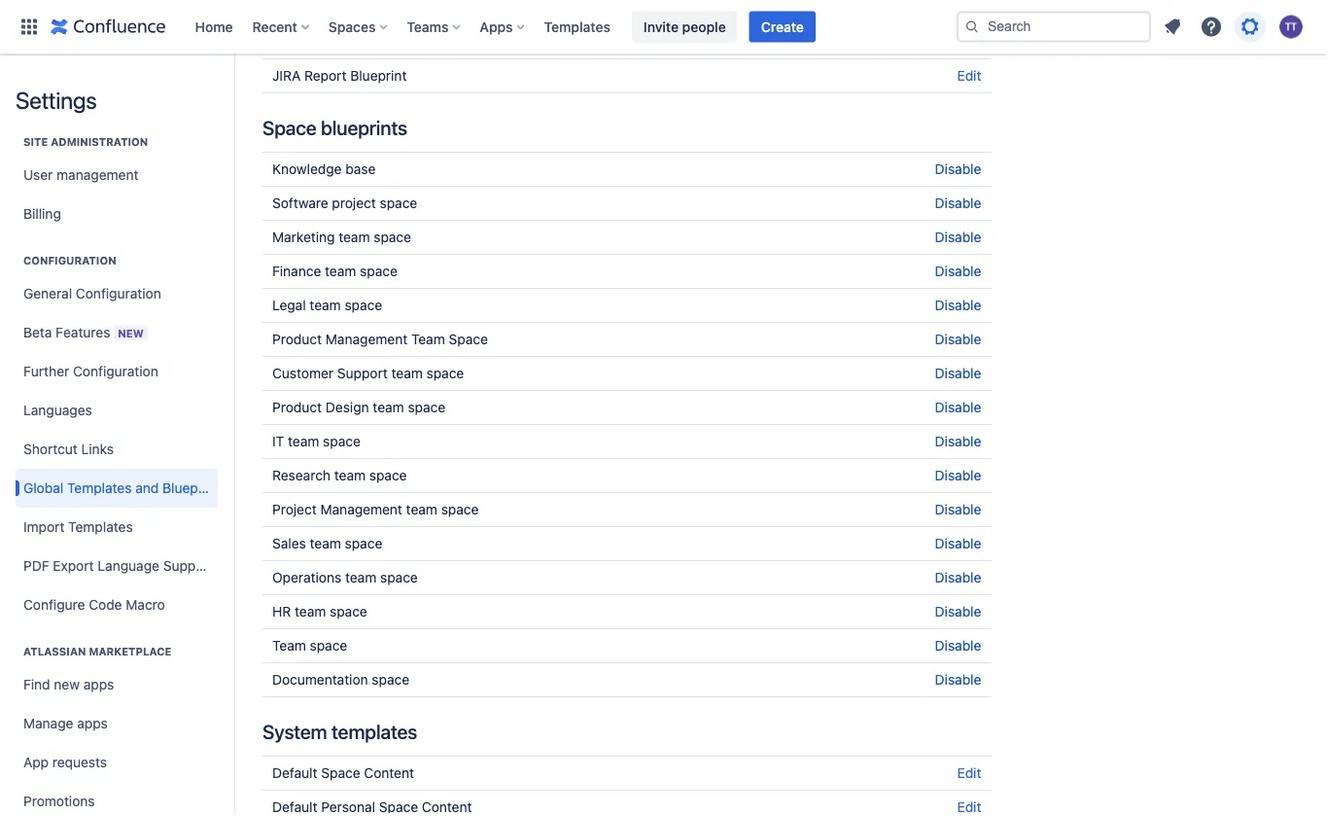 Task type: describe. For each thing, give the bounding box(es) containing it.
disable link for customer support team space
[[935, 365, 982, 381]]

disable link for documentation space
[[935, 672, 982, 688]]

disable for team space
[[935, 638, 982, 654]]

product design team space
[[272, 399, 446, 415]]

import templates link
[[16, 508, 218, 547]]

design
[[326, 399, 369, 415]]

settings icon image
[[1239, 15, 1263, 38]]

space blueprints
[[263, 116, 408, 139]]

hr
[[272, 604, 291, 620]]

hr team space
[[272, 604, 368, 620]]

1 blueprint from the top
[[350, 34, 407, 50]]

marketplace
[[89, 645, 172, 658]]

create link
[[750, 11, 816, 42]]

templates link
[[539, 11, 617, 42]]

configure code macro link
[[16, 586, 218, 625]]

disable link for project management team space
[[935, 501, 982, 518]]

language
[[98, 558, 159, 574]]

disable for customer support team space
[[935, 365, 982, 381]]

atlassian
[[23, 645, 86, 658]]

1 jira from the top
[[272, 34, 301, 50]]

2 jira report blueprint from the top
[[272, 68, 407, 84]]

team down customer support team space
[[373, 399, 404, 415]]

promotions link
[[16, 782, 218, 814]]

project
[[332, 195, 376, 211]]

new
[[54, 677, 80, 693]]

notification icon image
[[1162, 15, 1185, 38]]

2 vertical spatial space
[[321, 765, 360, 781]]

help icon image
[[1200, 15, 1224, 38]]

find
[[23, 677, 50, 693]]

recent
[[253, 18, 298, 35]]

user management link
[[16, 156, 218, 195]]

finance team space
[[272, 263, 398, 279]]

product management team space
[[272, 331, 488, 347]]

team for legal team space
[[310, 297, 341, 313]]

disable link for legal team space
[[935, 297, 982, 313]]

disable link for knowledge base
[[935, 161, 982, 177]]

0 vertical spatial space
[[263, 116, 317, 139]]

search image
[[965, 19, 981, 35]]

further configuration
[[23, 363, 158, 379]]

disable for hr team space
[[935, 604, 982, 620]]

pdf export language support link
[[16, 547, 218, 586]]

general
[[23, 286, 72, 302]]

legal
[[272, 297, 306, 313]]

0 vertical spatial team
[[411, 331, 445, 347]]

invite people
[[644, 18, 726, 35]]

teams button
[[401, 11, 468, 42]]

2 blueprint from the top
[[350, 68, 407, 84]]

base
[[346, 161, 376, 177]]

support inside configuration group
[[163, 558, 214, 574]]

administration
[[51, 136, 148, 148]]

team space
[[272, 638, 348, 654]]

marketing team space
[[272, 229, 411, 245]]

0 vertical spatial support
[[337, 365, 388, 381]]

home link
[[189, 11, 239, 42]]

system templates
[[263, 720, 417, 743]]

app
[[23, 754, 49, 770]]

global templates and blueprints
[[23, 480, 226, 496]]

operations
[[272, 570, 342, 586]]

global element
[[12, 0, 953, 54]]

atlassian marketplace group
[[16, 625, 218, 814]]

2 report from the top
[[305, 68, 347, 84]]

0 horizontal spatial team
[[272, 638, 306, 654]]

billing link
[[16, 195, 218, 233]]

create
[[761, 18, 804, 35]]

requests
[[52, 754, 107, 770]]

0 vertical spatial apps
[[83, 677, 114, 693]]

configure
[[23, 597, 85, 613]]

export
[[53, 558, 94, 574]]

beta
[[23, 324, 52, 340]]

site
[[23, 136, 48, 148]]

app requests link
[[16, 743, 218, 782]]

code
[[89, 597, 122, 613]]

apps
[[480, 18, 513, 35]]

shortcut links
[[23, 441, 114, 457]]

management for product
[[326, 331, 408, 347]]

site administration
[[23, 136, 148, 148]]

it
[[272, 433, 284, 449]]

find new apps
[[23, 677, 114, 693]]

disable link for team space
[[935, 638, 982, 654]]

sales team space
[[272, 536, 383, 552]]

documentation
[[272, 672, 368, 688]]

beta features new
[[23, 324, 144, 340]]

research team space
[[272, 467, 407, 483]]

finance
[[272, 263, 321, 279]]

macro
[[126, 597, 165, 613]]

billing
[[23, 206, 61, 222]]

disable for operations team space
[[935, 570, 982, 586]]

atlassian marketplace
[[23, 645, 172, 658]]

languages
[[23, 402, 92, 418]]

team for finance team space
[[325, 263, 356, 279]]

team for hr team space
[[295, 604, 326, 620]]

links
[[81, 441, 114, 457]]

project management team space
[[272, 501, 479, 518]]

content
[[364, 765, 414, 781]]

disable link for marketing team space
[[935, 229, 982, 245]]

2 jira from the top
[[272, 68, 301, 84]]

general configuration
[[23, 286, 161, 302]]

teams
[[407, 18, 449, 35]]

pdf export language support
[[23, 558, 214, 574]]



Task type: locate. For each thing, give the bounding box(es) containing it.
disable for product design team space
[[935, 399, 982, 415]]

1 vertical spatial jira report blueprint
[[272, 68, 407, 84]]

disable for software project space
[[935, 195, 982, 211]]

your profile and preferences image
[[1280, 15, 1304, 38]]

team for it team space
[[288, 433, 319, 449]]

1 disable from the top
[[935, 161, 982, 177]]

product
[[272, 331, 322, 347], [272, 399, 322, 415]]

global templates and blueprints link
[[16, 469, 226, 508]]

languages link
[[16, 391, 218, 430]]

15 disable link from the top
[[935, 638, 982, 654]]

disable for marketing team space
[[935, 229, 982, 245]]

12 disable link from the top
[[935, 536, 982, 552]]

9 disable link from the top
[[935, 433, 982, 449]]

jira report blueprint down spaces
[[272, 68, 407, 84]]

disable link for it team space
[[935, 433, 982, 449]]

0 vertical spatial product
[[272, 331, 322, 347]]

new
[[118, 327, 144, 340]]

configuration
[[23, 254, 116, 267], [76, 286, 161, 302], [73, 363, 158, 379]]

1 disable link from the top
[[935, 161, 982, 177]]

1 vertical spatial configuration
[[76, 286, 161, 302]]

team down marketing team space on the top left of the page
[[325, 263, 356, 279]]

disable for finance team space
[[935, 263, 982, 279]]

apps right new
[[83, 677, 114, 693]]

disable for legal team space
[[935, 297, 982, 313]]

disable for sales team space
[[935, 536, 982, 552]]

blueprints
[[321, 116, 408, 139]]

templates for import templates
[[68, 519, 133, 535]]

disable for documentation space
[[935, 672, 982, 688]]

it team space
[[272, 433, 361, 449]]

0 horizontal spatial space
[[263, 116, 317, 139]]

space
[[263, 116, 317, 139], [449, 331, 488, 347], [321, 765, 360, 781]]

templates right apps popup button
[[544, 18, 611, 35]]

jira report blueprint up 'space blueprints' on the left
[[272, 34, 407, 50]]

configuration for general
[[76, 286, 161, 302]]

recent button
[[247, 11, 317, 42]]

2 horizontal spatial space
[[449, 331, 488, 347]]

jira left spaces
[[272, 34, 301, 50]]

invite
[[644, 18, 679, 35]]

configuration for further
[[73, 363, 158, 379]]

project
[[272, 501, 317, 518]]

configuration up the general
[[23, 254, 116, 267]]

disable link for product design team space
[[935, 399, 982, 415]]

team up customer support team space
[[411, 331, 445, 347]]

management up customer support team space
[[326, 331, 408, 347]]

customer support team space
[[272, 365, 464, 381]]

10 disable link from the top
[[935, 467, 982, 483]]

templates down links
[[67, 480, 132, 496]]

1 edit link from the top
[[958, 34, 982, 50]]

configuration up languages link
[[73, 363, 158, 379]]

11 disable link from the top
[[935, 501, 982, 518]]

disable link for sales team space
[[935, 536, 982, 552]]

support up macro
[[163, 558, 214, 574]]

4 disable link from the top
[[935, 263, 982, 279]]

6 disable from the top
[[935, 331, 982, 347]]

report right recent
[[305, 34, 347, 50]]

product for product design team space
[[272, 399, 322, 415]]

jira down recent popup button
[[272, 68, 301, 84]]

disable link for hr team space
[[935, 604, 982, 620]]

1 vertical spatial space
[[449, 331, 488, 347]]

team right sales in the left bottom of the page
[[310, 536, 341, 552]]

1 report from the top
[[305, 34, 347, 50]]

disable link for software project space
[[935, 195, 982, 211]]

management down research team space
[[321, 501, 403, 518]]

0 vertical spatial configuration
[[23, 254, 116, 267]]

4 disable from the top
[[935, 263, 982, 279]]

1 vertical spatial blueprint
[[350, 68, 407, 84]]

legal team space
[[272, 297, 383, 313]]

1 vertical spatial jira
[[272, 68, 301, 84]]

1 edit from the top
[[958, 34, 982, 50]]

3 edit link from the top
[[958, 765, 982, 781]]

spaces button
[[323, 11, 395, 42]]

1 vertical spatial product
[[272, 399, 322, 415]]

15 disable from the top
[[935, 638, 982, 654]]

blueprint
[[350, 34, 407, 50], [350, 68, 407, 84]]

2 vertical spatial templates
[[68, 519, 133, 535]]

team right hr
[[295, 604, 326, 620]]

11 disable from the top
[[935, 501, 982, 518]]

user management
[[23, 167, 139, 183]]

product for product management team space
[[272, 331, 322, 347]]

0 horizontal spatial support
[[163, 558, 214, 574]]

marketing
[[272, 229, 335, 245]]

site administration group
[[16, 115, 218, 239]]

disable link for operations team space
[[935, 570, 982, 586]]

default space content
[[272, 765, 414, 781]]

1 vertical spatial team
[[272, 638, 306, 654]]

blueprint down spaces popup button
[[350, 68, 407, 84]]

confluence image
[[51, 15, 166, 38], [51, 15, 166, 38]]

apps
[[83, 677, 114, 693], [77, 715, 108, 732]]

team down project
[[339, 229, 370, 245]]

operations team space
[[272, 570, 418, 586]]

disable link for research team space
[[935, 467, 982, 483]]

0 vertical spatial edit
[[958, 34, 982, 50]]

knowledge
[[272, 161, 342, 177]]

disable
[[935, 161, 982, 177], [935, 195, 982, 211], [935, 229, 982, 245], [935, 263, 982, 279], [935, 297, 982, 313], [935, 331, 982, 347], [935, 365, 982, 381], [935, 399, 982, 415], [935, 433, 982, 449], [935, 467, 982, 483], [935, 501, 982, 518], [935, 536, 982, 552], [935, 570, 982, 586], [935, 604, 982, 620], [935, 638, 982, 654], [935, 672, 982, 688]]

features
[[56, 324, 110, 340]]

0 vertical spatial templates
[[544, 18, 611, 35]]

disable link
[[935, 161, 982, 177], [935, 195, 982, 211], [935, 229, 982, 245], [935, 263, 982, 279], [935, 297, 982, 313], [935, 331, 982, 347], [935, 365, 982, 381], [935, 399, 982, 415], [935, 433, 982, 449], [935, 467, 982, 483], [935, 501, 982, 518], [935, 536, 982, 552], [935, 570, 982, 586], [935, 604, 982, 620], [935, 638, 982, 654], [935, 672, 982, 688]]

5 disable from the top
[[935, 297, 982, 313]]

templates inside global element
[[544, 18, 611, 35]]

templates up pdf export language support link
[[68, 519, 133, 535]]

0 vertical spatial management
[[326, 331, 408, 347]]

Search field
[[957, 11, 1152, 42]]

1 vertical spatial support
[[163, 558, 214, 574]]

team down research team space
[[406, 501, 438, 518]]

system
[[263, 720, 327, 743]]

0 vertical spatial jira report blueprint
[[272, 34, 407, 50]]

1 vertical spatial edit
[[958, 68, 982, 84]]

2 vertical spatial edit
[[958, 765, 982, 781]]

shortcut links link
[[16, 430, 218, 469]]

appswitcher icon image
[[18, 15, 41, 38]]

app requests
[[23, 754, 107, 770]]

templates inside "link"
[[67, 480, 132, 496]]

12 disable from the top
[[935, 536, 982, 552]]

blueprints
[[163, 480, 226, 496]]

6 disable link from the top
[[935, 331, 982, 347]]

0 vertical spatial blueprint
[[350, 34, 407, 50]]

13 disable from the top
[[935, 570, 982, 586]]

invite people button
[[632, 11, 738, 42]]

banner containing home
[[0, 0, 1327, 54]]

1 vertical spatial templates
[[67, 480, 132, 496]]

1 jira report blueprint from the top
[[272, 34, 407, 50]]

3 disable link from the top
[[935, 229, 982, 245]]

10 disable from the top
[[935, 467, 982, 483]]

disable for project management team space
[[935, 501, 982, 518]]

team for operations team space
[[345, 570, 377, 586]]

manage apps link
[[16, 704, 218, 743]]

management
[[57, 167, 139, 183]]

product down customer
[[272, 399, 322, 415]]

software
[[272, 195, 328, 211]]

0 vertical spatial report
[[305, 34, 347, 50]]

1 vertical spatial report
[[305, 68, 347, 84]]

templates
[[332, 720, 417, 743]]

find new apps link
[[16, 665, 218, 704]]

further
[[23, 363, 69, 379]]

disable link for product management team space
[[935, 331, 982, 347]]

2 edit link from the top
[[958, 68, 982, 84]]

2 disable link from the top
[[935, 195, 982, 211]]

space
[[380, 195, 418, 211], [374, 229, 411, 245], [360, 263, 398, 279], [345, 297, 383, 313], [427, 365, 464, 381], [408, 399, 446, 415], [323, 433, 361, 449], [370, 467, 407, 483], [441, 501, 479, 518], [345, 536, 383, 552], [380, 570, 418, 586], [330, 604, 368, 620], [310, 638, 348, 654], [372, 672, 410, 688]]

team right it
[[288, 433, 319, 449]]

3 edit from the top
[[958, 765, 982, 781]]

team for research team space
[[334, 467, 366, 483]]

report up 'space blueprints' on the left
[[305, 68, 347, 84]]

9 disable from the top
[[935, 433, 982, 449]]

apps up requests
[[77, 715, 108, 732]]

2 product from the top
[[272, 399, 322, 415]]

14 disable from the top
[[935, 604, 982, 620]]

management for project
[[321, 501, 403, 518]]

configure code macro
[[23, 597, 165, 613]]

disable link for finance team space
[[935, 263, 982, 279]]

disable for product management team space
[[935, 331, 982, 347]]

team up project management team space
[[334, 467, 366, 483]]

global
[[23, 480, 63, 496]]

software project space
[[272, 195, 418, 211]]

1 horizontal spatial team
[[411, 331, 445, 347]]

jira report blueprint
[[272, 34, 407, 50], [272, 68, 407, 84]]

jira
[[272, 34, 301, 50], [272, 68, 301, 84]]

1 horizontal spatial support
[[337, 365, 388, 381]]

people
[[683, 18, 726, 35]]

1 horizontal spatial space
[[321, 765, 360, 781]]

collapse sidebar image
[[212, 64, 255, 103]]

1 vertical spatial management
[[321, 501, 403, 518]]

0 vertical spatial jira
[[272, 34, 301, 50]]

spaces
[[329, 18, 376, 35]]

2 edit from the top
[[958, 68, 982, 84]]

user
[[23, 167, 53, 183]]

support up product design team space
[[337, 365, 388, 381]]

16 disable from the top
[[935, 672, 982, 688]]

promotions
[[23, 793, 95, 809]]

general configuration link
[[16, 274, 218, 313]]

configuration up 'new' on the left
[[76, 286, 161, 302]]

blueprint up blueprints
[[350, 34, 407, 50]]

customer
[[272, 365, 334, 381]]

templates for global templates and blueprints
[[67, 480, 132, 496]]

2 disable from the top
[[935, 195, 982, 211]]

manage apps
[[23, 715, 108, 732]]

1 vertical spatial apps
[[77, 715, 108, 732]]

configuration group
[[16, 233, 226, 630]]

banner
[[0, 0, 1327, 54]]

1 product from the top
[[272, 331, 322, 347]]

disable for knowledge base
[[935, 161, 982, 177]]

2 vertical spatial edit link
[[958, 765, 982, 781]]

1 vertical spatial edit link
[[958, 68, 982, 84]]

default
[[272, 765, 318, 781]]

5 disable link from the top
[[935, 297, 982, 313]]

team down hr
[[272, 638, 306, 654]]

settings
[[16, 87, 97, 114]]

7 disable from the top
[[935, 365, 982, 381]]

team down sales team space
[[345, 570, 377, 586]]

product up customer
[[272, 331, 322, 347]]

16 disable link from the top
[[935, 672, 982, 688]]

8 disable from the top
[[935, 399, 982, 415]]

shortcut
[[23, 441, 78, 457]]

3 disable from the top
[[935, 229, 982, 245]]

team for sales team space
[[310, 536, 341, 552]]

import templates
[[23, 519, 133, 535]]

team down finance team space
[[310, 297, 341, 313]]

team for marketing team space
[[339, 229, 370, 245]]

7 disable link from the top
[[935, 365, 982, 381]]

home
[[195, 18, 233, 35]]

documentation space
[[272, 672, 410, 688]]

pdf
[[23, 558, 49, 574]]

0 vertical spatial edit link
[[958, 34, 982, 50]]

team down 'product management team space'
[[392, 365, 423, 381]]

apps button
[[474, 11, 533, 42]]

8 disable link from the top
[[935, 399, 982, 415]]

further configuration link
[[16, 352, 218, 391]]

knowledge base
[[272, 161, 376, 177]]

team
[[339, 229, 370, 245], [325, 263, 356, 279], [310, 297, 341, 313], [392, 365, 423, 381], [373, 399, 404, 415], [288, 433, 319, 449], [334, 467, 366, 483], [406, 501, 438, 518], [310, 536, 341, 552], [345, 570, 377, 586], [295, 604, 326, 620]]

disable for it team space
[[935, 433, 982, 449]]

disable for research team space
[[935, 467, 982, 483]]

14 disable link from the top
[[935, 604, 982, 620]]

13 disable link from the top
[[935, 570, 982, 586]]

team
[[411, 331, 445, 347], [272, 638, 306, 654]]

and
[[135, 480, 159, 496]]

report
[[305, 34, 347, 50], [305, 68, 347, 84]]

2 vertical spatial configuration
[[73, 363, 158, 379]]



Task type: vqa. For each thing, say whether or not it's contained in the screenshot.
the team related to Research team space
yes



